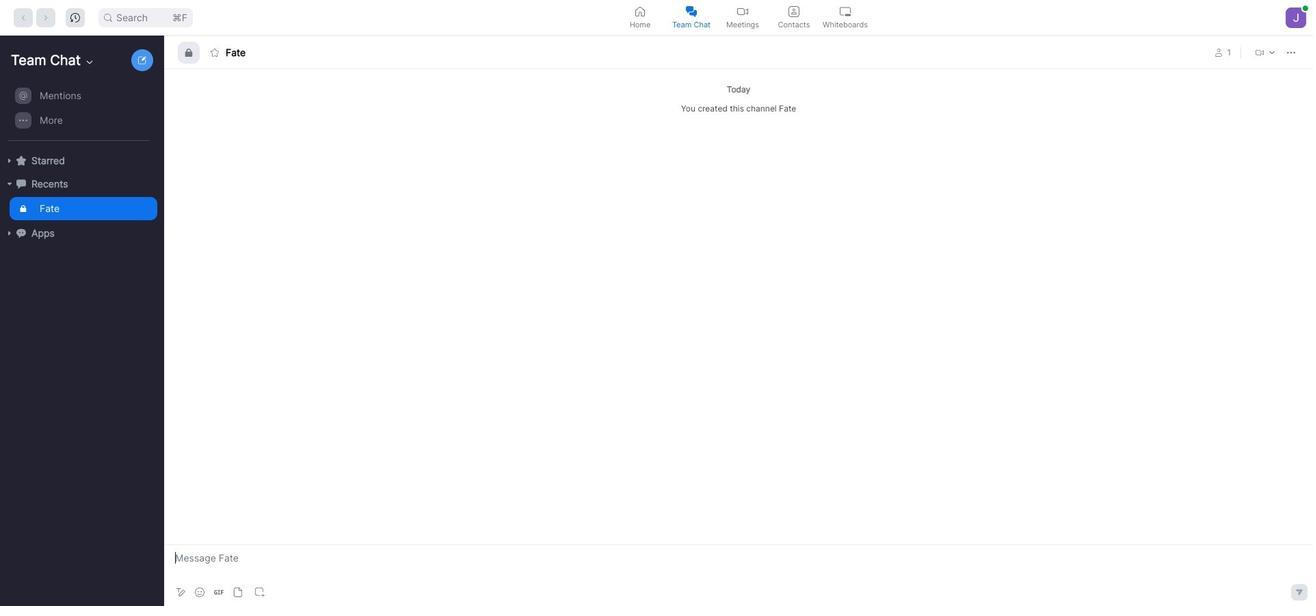 Task type: locate. For each thing, give the bounding box(es) containing it.
chevron down small image
[[84, 57, 95, 68], [84, 57, 95, 68]]

group
[[0, 83, 157, 141]]

1 vertical spatial star image
[[16, 156, 26, 165]]

lock locked image
[[185, 48, 193, 56]]

format image
[[175, 587, 186, 598], [175, 587, 186, 598]]

file image
[[233, 588, 243, 597], [233, 588, 243, 597]]

profile image
[[1216, 48, 1224, 56], [1216, 48, 1224, 56]]

star image right lock locked image
[[211, 48, 219, 56]]

1 horizontal spatial star image
[[211, 48, 219, 56]]

gif image
[[214, 588, 224, 597], [214, 588, 224, 597]]

chatbot image
[[16, 228, 26, 238], [16, 228, 26, 238]]

star image inside tree item
[[16, 156, 26, 165]]

more options for meeting, menu button, submenu image
[[1269, 48, 1277, 56]]

magnifier image
[[104, 13, 112, 22]]

chat image
[[16, 179, 26, 189], [16, 179, 26, 189]]

0 vertical spatial star image
[[211, 48, 219, 56]]

emoji image
[[195, 588, 205, 597]]

apps tree item
[[5, 222, 157, 245]]

video on image
[[738, 6, 749, 17], [1256, 48, 1265, 56], [1256, 48, 1265, 56]]

team chat image
[[686, 6, 697, 17], [686, 6, 697, 17]]

lock locked image
[[185, 48, 193, 56]]

star image
[[211, 48, 219, 56], [16, 156, 26, 165]]

history image
[[70, 13, 80, 22]]

star image
[[211, 48, 219, 56], [16, 156, 26, 165]]

emoji image
[[195, 588, 205, 597]]

online image
[[1304, 5, 1309, 11]]

starred tree item
[[5, 149, 157, 172]]

profile contact image
[[789, 6, 800, 17], [789, 6, 800, 17]]

star image right lock locked image
[[211, 48, 219, 56]]

home small image
[[635, 6, 646, 17]]

star image up recents tree item
[[16, 156, 26, 165]]

more options for meeting, menu button, submenu image
[[1269, 48, 1277, 56]]

triangle right image
[[5, 157, 14, 165], [5, 157, 14, 165], [5, 180, 14, 188], [5, 180, 14, 188], [5, 229, 14, 237], [5, 229, 14, 237]]

0 horizontal spatial star image
[[16, 156, 26, 165]]

0 horizontal spatial star image
[[16, 156, 26, 165]]

star image up recents tree item
[[16, 156, 26, 165]]

tab list
[[615, 0, 872, 35]]

1 vertical spatial star image
[[16, 156, 26, 165]]

ellipses horizontal image
[[1288, 48, 1296, 56]]

tree
[[0, 82, 162, 259]]



Task type: vqa. For each thing, say whether or not it's contained in the screenshot.
Plus Squircle Icon
no



Task type: describe. For each thing, give the bounding box(es) containing it.
1 horizontal spatial star image
[[211, 48, 219, 56]]

video on image
[[738, 6, 749, 17]]

home small image
[[635, 6, 646, 17]]

0 vertical spatial star image
[[211, 48, 219, 56]]

whiteboard small image
[[840, 6, 851, 17]]

star image inside tree item
[[16, 156, 26, 165]]

online image
[[1304, 5, 1309, 11]]

screenshot image
[[255, 588, 265, 597]]

screenshot image
[[255, 588, 265, 597]]

recents tree item
[[5, 172, 157, 196]]

whiteboard small image
[[840, 6, 851, 17]]

history image
[[70, 13, 80, 22]]

new image
[[138, 56, 146, 64]]

ellipses horizontal image
[[1288, 48, 1296, 56]]

magnifier image
[[104, 13, 112, 22]]

new image
[[138, 56, 146, 64]]



